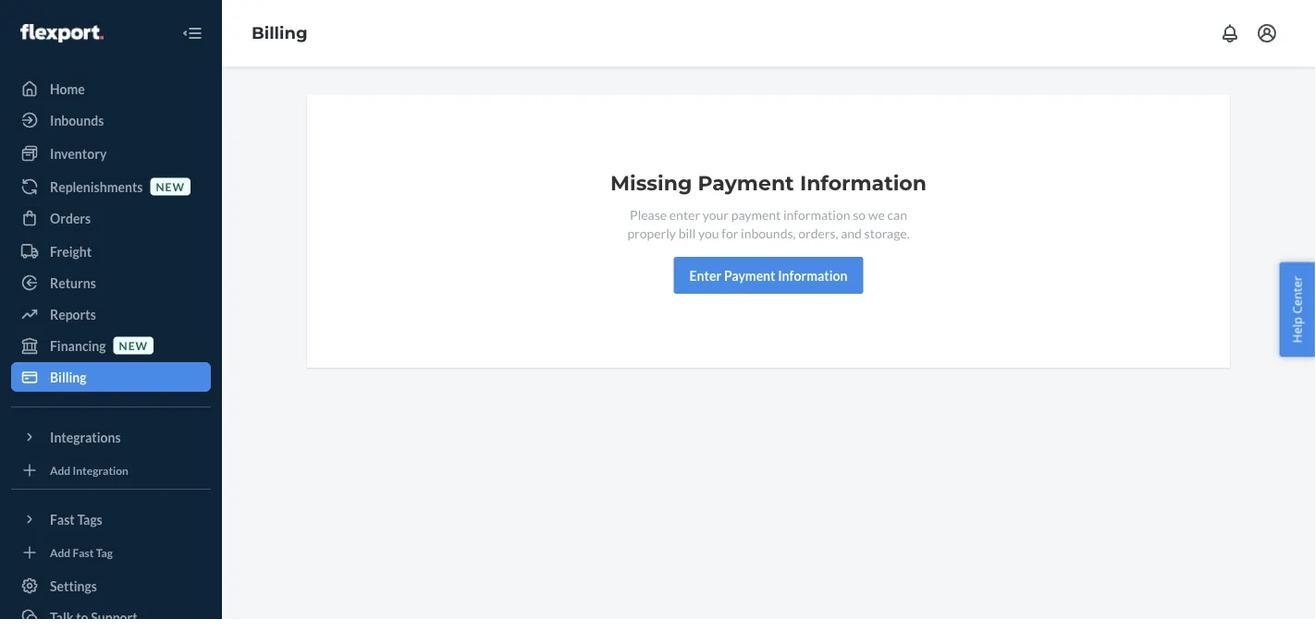 Task type: describe. For each thing, give the bounding box(es) containing it.
add integration
[[50, 464, 128, 477]]

inbounds link
[[11, 105, 211, 135]]

integrations button
[[11, 423, 211, 452]]

open notifications image
[[1219, 22, 1241, 44]]

freight link
[[11, 237, 211, 266]]

add integration link
[[11, 460, 211, 482]]

home
[[50, 81, 85, 97]]

enter
[[669, 207, 700, 222]]

settings link
[[11, 572, 211, 601]]

inbounds,
[[741, 225, 796, 241]]

help center
[[1289, 276, 1305, 343]]

add fast tag link
[[11, 542, 211, 564]]

returns
[[50, 275, 96, 291]]

please
[[630, 207, 667, 222]]

0 horizontal spatial billing link
[[11, 363, 211, 392]]

orders,
[[798, 225, 838, 241]]

enter payment information
[[690, 268, 848, 283]]

0 vertical spatial billing
[[252, 23, 308, 43]]

orders
[[50, 210, 91, 226]]

freight
[[50, 244, 92, 259]]

please enter your payment information so we can properly bill you for inbounds, orders, and storage.
[[627, 207, 910, 241]]

home link
[[11, 74, 211, 104]]

fast tags button
[[11, 505, 211, 535]]

reports
[[50, 307, 96, 322]]

add fast tag
[[50, 546, 113, 559]]

payment for enter
[[724, 268, 775, 283]]

new for replenishments
[[156, 180, 185, 193]]

integrations
[[50, 430, 121, 445]]

we
[[868, 207, 885, 222]]

information for missing payment information
[[800, 171, 927, 196]]

returns link
[[11, 268, 211, 298]]

payment for missing
[[698, 171, 794, 196]]

help center button
[[1279, 262, 1315, 357]]

new for financing
[[119, 339, 148, 352]]

missing
[[610, 171, 692, 196]]

flexport logo image
[[20, 24, 103, 43]]



Task type: locate. For each thing, give the bounding box(es) containing it.
add for add integration
[[50, 464, 70, 477]]

add left "integration"
[[50, 464, 70, 477]]

orders link
[[11, 203, 211, 233]]

0 vertical spatial add
[[50, 464, 70, 477]]

reports link
[[11, 300, 211, 329]]

information up "so"
[[800, 171, 927, 196]]

fast tags
[[50, 512, 102, 528]]

tags
[[77, 512, 102, 528]]

information inside button
[[778, 268, 848, 283]]

billing link
[[252, 23, 308, 43], [11, 363, 211, 392]]

settings
[[50, 578, 97, 594]]

add
[[50, 464, 70, 477], [50, 546, 70, 559]]

fast
[[50, 512, 75, 528], [73, 546, 94, 559]]

fast inside dropdown button
[[50, 512, 75, 528]]

fast left tags
[[50, 512, 75, 528]]

information for enter payment information
[[778, 268, 848, 283]]

payment up "payment"
[[698, 171, 794, 196]]

new up orders link
[[156, 180, 185, 193]]

0 vertical spatial payment
[[698, 171, 794, 196]]

0 vertical spatial new
[[156, 180, 185, 193]]

0 horizontal spatial billing
[[50, 369, 86, 385]]

0 vertical spatial billing link
[[252, 23, 308, 43]]

properly
[[627, 225, 676, 241]]

payment right "enter"
[[724, 268, 775, 283]]

0 vertical spatial fast
[[50, 512, 75, 528]]

and
[[841, 225, 862, 241]]

financing
[[50, 338, 106, 354]]

0 horizontal spatial new
[[119, 339, 148, 352]]

add for add fast tag
[[50, 546, 70, 559]]

1 add from the top
[[50, 464, 70, 477]]

1 vertical spatial billing link
[[11, 363, 211, 392]]

1 vertical spatial billing
[[50, 369, 86, 385]]

close navigation image
[[181, 22, 203, 44]]

bill
[[679, 225, 696, 241]]

payment inside button
[[724, 268, 775, 283]]

inventory
[[50, 146, 107, 161]]

billing
[[252, 23, 308, 43], [50, 369, 86, 385]]

payment
[[698, 171, 794, 196], [724, 268, 775, 283]]

1 vertical spatial new
[[119, 339, 148, 352]]

billing link right close navigation icon at the top left of the page
[[252, 23, 308, 43]]

information
[[800, 171, 927, 196], [778, 268, 848, 283]]

can
[[887, 207, 907, 222]]

storage.
[[864, 225, 910, 241]]

2 add from the top
[[50, 546, 70, 559]]

replenishments
[[50, 179, 143, 195]]

1 vertical spatial fast
[[73, 546, 94, 559]]

tag
[[96, 546, 113, 559]]

1 horizontal spatial new
[[156, 180, 185, 193]]

integration
[[73, 464, 128, 477]]

new down reports "link"
[[119, 339, 148, 352]]

information down orders,
[[778, 268, 848, 283]]

1 horizontal spatial billing
[[252, 23, 308, 43]]

payment
[[731, 207, 781, 222]]

open account menu image
[[1256, 22, 1278, 44]]

1 horizontal spatial billing link
[[252, 23, 308, 43]]

1 vertical spatial payment
[[724, 268, 775, 283]]

billing right close navigation icon at the top left of the page
[[252, 23, 308, 43]]

help
[[1289, 317, 1305, 343]]

you
[[698, 225, 719, 241]]

enter payment information button
[[674, 257, 863, 294]]

new
[[156, 180, 185, 193], [119, 339, 148, 352]]

add inside "link"
[[50, 464, 70, 477]]

for
[[722, 225, 738, 241]]

enter
[[690, 268, 722, 283]]

center
[[1289, 276, 1305, 314]]

add up settings on the bottom left of the page
[[50, 546, 70, 559]]

billing down financing
[[50, 369, 86, 385]]

billing link down financing
[[11, 363, 211, 392]]

1 vertical spatial add
[[50, 546, 70, 559]]

1 vertical spatial information
[[778, 268, 848, 283]]

so
[[853, 207, 866, 222]]

0 vertical spatial information
[[800, 171, 927, 196]]

your
[[703, 207, 729, 222]]

inbounds
[[50, 112, 104, 128]]

inventory link
[[11, 139, 211, 168]]

fast left tag
[[73, 546, 94, 559]]

missing payment information
[[610, 171, 927, 196]]

information
[[783, 207, 850, 222]]



Task type: vqa. For each thing, say whether or not it's contained in the screenshot.
Webhooks to
no



